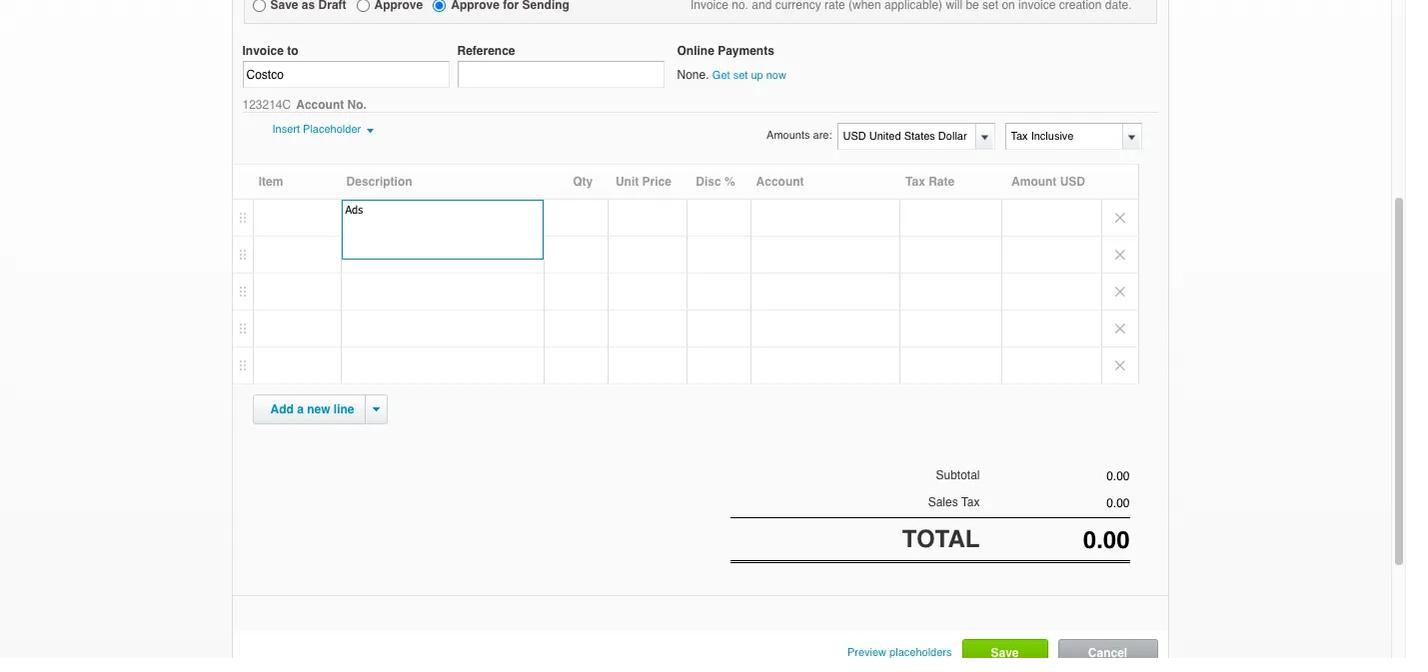 Task type: vqa. For each thing, say whether or not it's contained in the screenshot.
Amount
yes



Task type: locate. For each thing, give the bounding box(es) containing it.
add a new line link
[[258, 396, 366, 424]]

to
[[287, 44, 298, 58]]

line
[[334, 403, 354, 417]]

new
[[307, 403, 330, 417]]

1 vertical spatial account
[[756, 175, 804, 189]]

1 vertical spatial delete line item image
[[1102, 348, 1138, 384]]

2 vertical spatial delete line item image
[[1102, 311, 1138, 347]]

more add line options... image
[[373, 408, 380, 412]]

total
[[902, 526, 980, 554]]

a
[[297, 403, 304, 417]]

delete line item image
[[1102, 237, 1138, 273], [1102, 348, 1138, 384]]

0 horizontal spatial account
[[296, 98, 344, 112]]

None text field
[[838, 124, 973, 149], [980, 496, 1130, 510], [838, 124, 973, 149], [980, 496, 1130, 510]]

amounts are:
[[767, 129, 832, 142]]

invoice
[[242, 44, 284, 58]]

0 horizontal spatial tax
[[906, 175, 926, 189]]

account up insert placeholder link
[[296, 98, 344, 112]]

subtotal
[[936, 469, 980, 483]]

get set up now link
[[713, 69, 787, 82]]

delete line item image
[[1102, 200, 1138, 236], [1102, 274, 1138, 310], [1102, 311, 1138, 347]]

description
[[346, 175, 412, 189]]

1 vertical spatial delete line item image
[[1102, 274, 1138, 310]]

payments
[[718, 44, 775, 58]]

add
[[270, 403, 294, 417]]

account down amounts
[[756, 175, 804, 189]]

qty
[[573, 175, 593, 189]]

0 vertical spatial delete line item image
[[1102, 200, 1138, 236]]

unit
[[616, 175, 639, 189]]

Reference text field
[[457, 61, 664, 88]]

rate
[[929, 175, 955, 189]]

account no.
[[296, 98, 370, 112]]

up
[[751, 69, 763, 82]]

%
[[725, 175, 735, 189]]

Save as Draft radio
[[252, 0, 265, 12]]

tax right sales
[[962, 495, 980, 509]]

no.
[[347, 98, 367, 112]]

0 vertical spatial delete line item image
[[1102, 237, 1138, 273]]

disc
[[696, 175, 721, 189]]

online
[[677, 44, 715, 58]]

account
[[296, 98, 344, 112], [756, 175, 804, 189]]

insert placeholder
[[272, 123, 361, 136]]

disc %
[[696, 175, 735, 189]]

0 vertical spatial account
[[296, 98, 344, 112]]

1 vertical spatial tax
[[962, 495, 980, 509]]

online payments
[[677, 44, 775, 58]]

None text field
[[242, 61, 449, 88], [1006, 124, 1140, 149], [341, 200, 543, 260], [980, 470, 1130, 484], [980, 527, 1130, 555], [242, 61, 449, 88], [1006, 124, 1140, 149], [341, 200, 543, 260], [980, 470, 1130, 484], [980, 527, 1130, 555]]

tax rate
[[906, 175, 955, 189]]

tax left "rate"
[[906, 175, 926, 189]]

1 horizontal spatial account
[[756, 175, 804, 189]]

amount
[[1012, 175, 1057, 189]]

account for account no.
[[296, 98, 344, 112]]

usd
[[1060, 175, 1086, 189]]

tax
[[906, 175, 926, 189], [962, 495, 980, 509]]

sales
[[928, 495, 958, 509]]

none.
[[677, 68, 709, 82]]

account for account
[[756, 175, 804, 189]]



Task type: describe. For each thing, give the bounding box(es) containing it.
1 horizontal spatial tax
[[962, 495, 980, 509]]

insert
[[272, 123, 300, 136]]

1 delete line item image from the top
[[1102, 200, 1138, 236]]

123214c
[[242, 98, 291, 112]]

reference
[[457, 44, 515, 58]]

0 vertical spatial tax
[[906, 175, 926, 189]]

Approve radio
[[356, 0, 369, 12]]

amounts
[[767, 129, 810, 142]]

sales tax
[[928, 495, 980, 509]]

are:
[[813, 129, 832, 142]]

2 delete line item image from the top
[[1102, 274, 1138, 310]]

now
[[766, 69, 787, 82]]

invoice to
[[242, 44, 298, 58]]

add a new line
[[270, 403, 354, 417]]

insert placeholder link
[[272, 123, 374, 136]]

price
[[642, 175, 672, 189]]

none. get set up now
[[677, 68, 787, 82]]

3 delete line item image from the top
[[1102, 311, 1138, 347]]

set
[[733, 69, 748, 82]]

amount usd
[[1012, 175, 1086, 189]]

2 delete line item image from the top
[[1102, 348, 1138, 384]]

placeholder
[[303, 123, 361, 136]]

Approve for Sending radio
[[433, 0, 446, 12]]

unit price
[[616, 175, 672, 189]]

1 delete line item image from the top
[[1102, 237, 1138, 273]]

get
[[713, 69, 730, 82]]

item
[[259, 175, 283, 189]]



